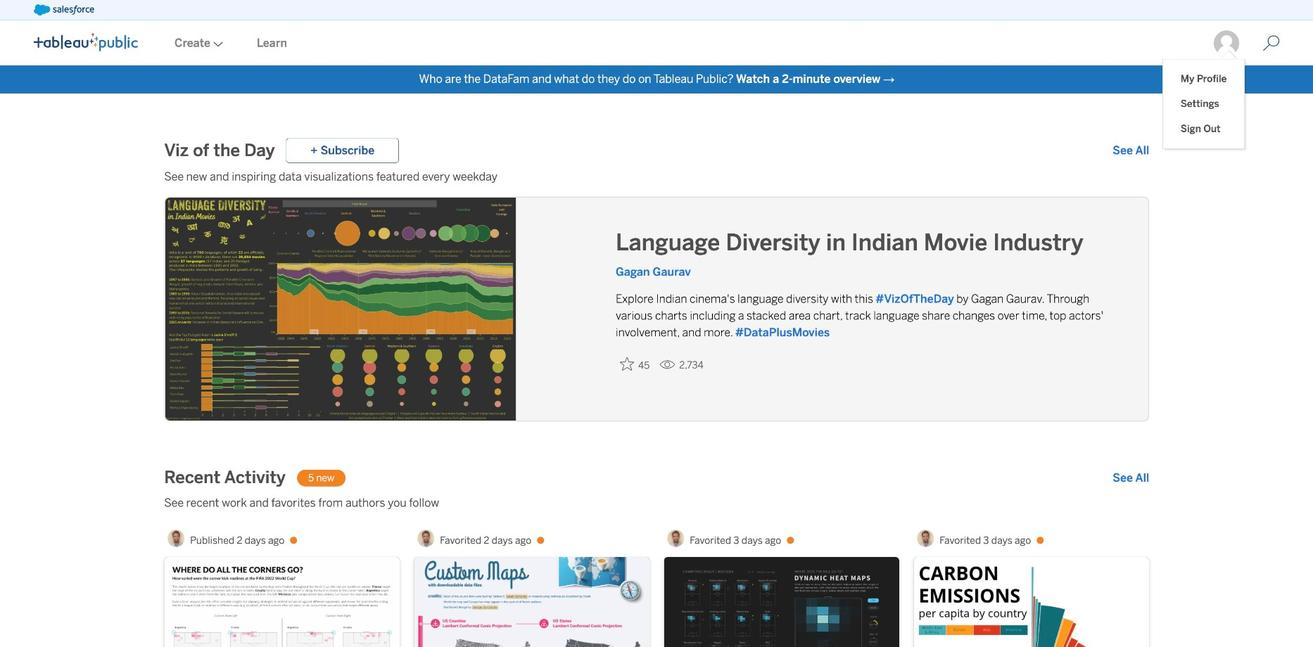 Task type: describe. For each thing, give the bounding box(es) containing it.
2 ben norland image from the left
[[668, 531, 684, 548]]

add favorite image
[[620, 357, 634, 371]]

salesforce logo image
[[34, 4, 94, 15]]

list options menu
[[1164, 59, 1245, 149]]

viz of the day heading
[[164, 139, 275, 162]]

logo image
[[34, 33, 138, 51]]

recent activity heading
[[164, 467, 286, 490]]

Add Favorite button
[[616, 353, 654, 376]]

go to search image
[[1247, 35, 1297, 52]]



Task type: vqa. For each thing, say whether or not it's contained in the screenshot.
second ADD FAVORITE button
no



Task type: locate. For each thing, give the bounding box(es) containing it.
3 ben norland image from the left
[[918, 531, 934, 548]]

1 horizontal spatial ben norland image
[[668, 531, 684, 548]]

gary.orlando image
[[1213, 29, 1241, 57]]

2 workbook thumbnail image from the left
[[415, 558, 650, 648]]

workbook thumbnail image for third ben norland image
[[915, 558, 1150, 648]]

see recent work and favorites from authors you follow element
[[164, 495, 1150, 512]]

see new and inspiring data visualizations featured every weekday element
[[164, 169, 1150, 186]]

4 workbook thumbnail image from the left
[[915, 558, 1150, 648]]

1 workbook thumbnail image from the left
[[165, 558, 400, 648]]

ben norland image
[[168, 531, 185, 548]]

workbook thumbnail image for second ben norland image from right
[[665, 558, 900, 648]]

see all viz of the day element
[[1113, 142, 1150, 159]]

2 horizontal spatial ben norland image
[[918, 531, 934, 548]]

see all recent activity element
[[1113, 470, 1150, 487]]

dialog
[[1164, 50, 1245, 149]]

workbook thumbnail image for 1st ben norland image from the left
[[415, 558, 650, 648]]

ben norland image
[[418, 531, 435, 548], [668, 531, 684, 548], [918, 531, 934, 548]]

1 ben norland image from the left
[[418, 531, 435, 548]]

0 horizontal spatial ben norland image
[[418, 531, 435, 548]]

tableau public viz of the day image
[[165, 198, 517, 423]]

3 workbook thumbnail image from the left
[[665, 558, 900, 648]]

workbook thumbnail image for ben norland icon on the bottom
[[165, 558, 400, 648]]

workbook thumbnail image
[[165, 558, 400, 648], [415, 558, 650, 648], [665, 558, 900, 648], [915, 558, 1150, 648]]



